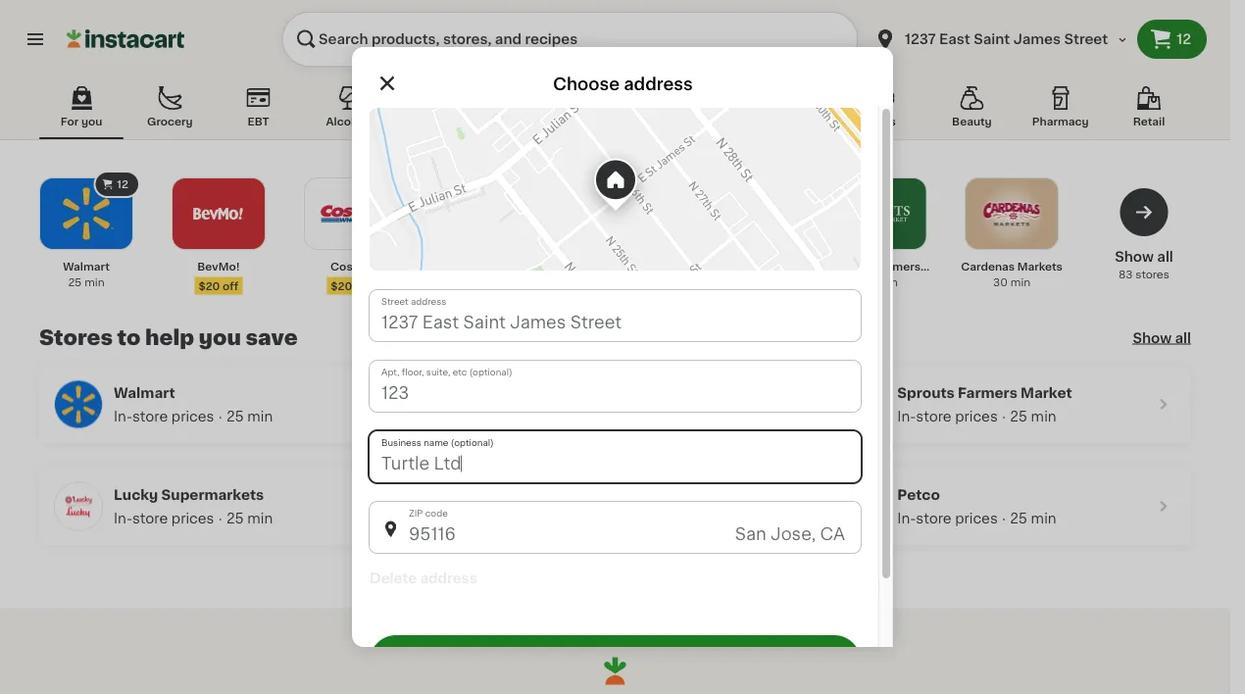 Task type: vqa. For each thing, say whether or not it's contained in the screenshot.
Sparkling
no



Task type: describe. For each thing, give the bounding box(es) containing it.
prices for lucky supermarkets
[[171, 511, 214, 525]]

walmart for walmart 25 min
[[63, 261, 110, 272]]

address for choose address
[[624, 76, 693, 93]]

$20 for bevmo! $20 off
[[198, 280, 220, 291]]

beauty button
[[930, 82, 1014, 139]]

for
[[60, 116, 79, 127]]

in-store prices for petco
[[897, 511, 998, 525]]

83
[[1119, 269, 1133, 280]]

store for walmart
[[132, 409, 168, 423]]

sprouts farmers market 25 min
[[829, 261, 962, 288]]

lucky
[[114, 488, 158, 502]]

map region
[[370, 108, 861, 271]]

0 horizontal spatial 30
[[618, 409, 637, 423]]

25 min for walmart
[[226, 409, 273, 423]]

2   text field from the top
[[370, 361, 861, 412]]

in-store prices for sprouts farmers market
[[897, 409, 998, 423]]

walgreens link
[[431, 467, 799, 546]]

show for show all 83 stores
[[1115, 250, 1154, 264]]

pets
[[871, 116, 896, 127]]

grocery
[[147, 116, 193, 127]]

farmers for sprouts farmers market 25 min
[[875, 261, 921, 272]]

1   text field from the top
[[370, 290, 861, 341]]

7-
[[591, 261, 602, 272]]

store for lucky supermarkets
[[132, 511, 168, 525]]

stores
[[39, 327, 113, 348]]

25 inside the sprouts farmers market 25 min
[[862, 277, 875, 288]]

wholesale
[[495, 116, 553, 127]]

25 min for lucky supermarkets
[[226, 511, 273, 525]]

delete
[[370, 572, 417, 585]]

form element
[[370, 341, 861, 688]]

show all
[[1133, 331, 1191, 345]]

12 inside stores to help you save tab panel
[[117, 179, 128, 190]]

7-eleven link
[[564, 177, 666, 290]]

ebt button
[[216, 82, 301, 139]]

eleven
[[602, 261, 639, 272]]

instacart image
[[67, 27, 184, 51]]

choose address
[[553, 76, 693, 93]]

12 inside button
[[1177, 32, 1191, 46]]

off for bevmo! $20 off
[[223, 280, 239, 291]]

deals
[[691, 116, 722, 127]]

farmers for sprouts farmers market
[[958, 386, 1018, 400]]

min inside the sprouts farmers market 25 min
[[878, 277, 898, 288]]

min inside walmart 25 min
[[84, 277, 105, 288]]

to
[[117, 327, 141, 348]]

in- up walgreens
[[506, 409, 524, 423]]

costco
[[330, 261, 371, 272]]

in- for walmart
[[114, 409, 132, 423]]

25 for sprouts farmers market
[[1010, 409, 1028, 423]]

stores to help you save tab panel
[[29, 171, 1201, 546]]

3   text field from the top
[[370, 502, 861, 553]]

delete address
[[370, 572, 477, 585]]

all for show all
[[1175, 331, 1191, 345]]

store up walgreens
[[524, 409, 560, 423]]

san jose, ca
[[735, 526, 845, 543]]

walmart 25 min
[[63, 261, 110, 288]]

in- for sprouts farmers market
[[897, 409, 916, 423]]

prices for petco
[[955, 511, 998, 525]]

ebt
[[248, 116, 269, 127]]

in-store prices up   text field
[[506, 409, 606, 423]]

convenience
[[578, 116, 652, 127]]

deals button
[[664, 82, 749, 139]]

market for sprouts farmers market 25 min
[[923, 261, 962, 272]]



Task type: locate. For each thing, give the bounding box(es) containing it.
store for sprouts farmers market
[[916, 409, 952, 423]]

1 horizontal spatial farmers
[[958, 386, 1018, 400]]

sprouts for sprouts farmers market 25 min
[[829, 261, 872, 272]]

1 vertical spatial all
[[1175, 331, 1191, 345]]

safeway link
[[697, 177, 798, 290]]

choose
[[553, 76, 620, 93]]

all inside "show all 83 stores"
[[1157, 250, 1173, 264]]

show down stores
[[1133, 331, 1172, 345]]

0 vertical spatial show
[[1115, 250, 1154, 264]]

convenience button
[[571, 82, 660, 139]]

gifts button
[[393, 82, 478, 139]]

choose address dialog
[[352, 47, 893, 690]]

market
[[923, 261, 962, 272], [1021, 386, 1072, 400]]

show up '83'
[[1115, 250, 1154, 264]]

all
[[1157, 250, 1173, 264], [1175, 331, 1191, 345]]

off inside costco $20 off
[[355, 280, 371, 291]]

in-store prices down the petco
[[897, 511, 998, 525]]

25 for walmart
[[226, 409, 244, 423]]

1 horizontal spatial sprouts
[[897, 386, 955, 400]]

ca
[[820, 526, 845, 543]]

san
[[735, 526, 766, 543]]

0 horizontal spatial you
[[81, 116, 102, 127]]

$20 for costco $20 off
[[331, 280, 352, 291]]

0 vertical spatial 30
[[993, 277, 1008, 288]]

show all button
[[1133, 328, 1191, 348]]

off down bevmo!
[[223, 280, 239, 291]]

0 horizontal spatial all
[[1157, 250, 1173, 264]]

show inside show all popup button
[[1133, 331, 1172, 345]]

0 vertical spatial address
[[624, 76, 693, 93]]

12 button
[[1138, 20, 1207, 59]]

cardenas
[[961, 261, 1015, 272]]

  text field down   text field
[[370, 502, 861, 553]]

market for sprouts farmers market
[[1021, 386, 1072, 400]]

sprouts for sprouts farmers market
[[897, 386, 955, 400]]

30 up   text field
[[618, 409, 637, 423]]

0 vertical spatial sprouts
[[829, 261, 872, 272]]

show inside "show all 83 stores"
[[1115, 250, 1154, 264]]

1 vertical spatial 30
[[618, 409, 637, 423]]

off
[[223, 280, 239, 291], [355, 280, 371, 291]]

gifts
[[422, 116, 449, 127]]

show all 83 stores
[[1115, 250, 1173, 280]]

you inside tab panel
[[199, 327, 241, 348]]

30 down cardenas
[[993, 277, 1008, 288]]

pharmacy
[[1032, 116, 1089, 127]]

walmart
[[63, 261, 110, 272], [114, 386, 175, 400]]

25 min for petco
[[1010, 511, 1057, 525]]

wholesale button
[[482, 82, 566, 139]]

12 down for you button on the top
[[117, 179, 128, 190]]

1 horizontal spatial all
[[1175, 331, 1191, 345]]

$20 down bevmo!
[[198, 280, 220, 291]]

0 horizontal spatial address
[[420, 572, 477, 585]]

foodmaxx link
[[432, 177, 534, 290]]

address right delete
[[420, 572, 477, 585]]

all inside popup button
[[1175, 331, 1191, 345]]

0 horizontal spatial off
[[223, 280, 239, 291]]

alcohol
[[326, 116, 368, 127]]

prices for sprouts farmers market
[[955, 409, 998, 423]]

30
[[993, 277, 1008, 288], [618, 409, 637, 423]]

$20 inside costco $20 off
[[331, 280, 352, 291]]

  text field down 7-eleven
[[370, 290, 861, 341]]

grocery button
[[128, 82, 212, 139]]

for you
[[60, 116, 102, 127]]

in- down to
[[114, 409, 132, 423]]

25 for petco
[[1010, 511, 1028, 525]]

1 $20 from the left
[[198, 280, 220, 291]]

1 horizontal spatial $20
[[331, 280, 352, 291]]

jose,
[[771, 526, 816, 543]]

store up lucky at left bottom
[[132, 409, 168, 423]]

foodmaxx
[[454, 261, 512, 272]]

in- for lucky supermarkets
[[114, 511, 132, 525]]

0 vertical spatial market
[[923, 261, 962, 272]]

bevmo! $20 off
[[197, 261, 240, 291]]

save
[[246, 327, 298, 348]]

you inside button
[[81, 116, 102, 127]]

address for delete address
[[420, 572, 477, 585]]

25 min
[[226, 409, 273, 423], [1010, 409, 1057, 423], [226, 511, 273, 525], [1010, 511, 1057, 525]]

farmers
[[875, 261, 921, 272], [958, 386, 1018, 400]]

off for costco $20 off
[[355, 280, 371, 291]]

25 min for sprouts farmers market
[[1010, 409, 1057, 423]]

bevmo!
[[197, 261, 240, 272]]

1 off from the left
[[223, 280, 239, 291]]

in- for petco
[[897, 511, 916, 525]]

retail
[[1133, 116, 1165, 127]]

7-eleven
[[591, 261, 639, 272]]

sprouts
[[829, 261, 872, 272], [897, 386, 955, 400]]

address
[[624, 76, 693, 93], [420, 572, 477, 585]]

12 up the retail "button"
[[1177, 32, 1191, 46]]

0 horizontal spatial market
[[923, 261, 962, 272]]

off inside bevmo! $20 off
[[223, 280, 239, 291]]

walmart up stores
[[63, 261, 110, 272]]

store down sprouts farmers market
[[916, 409, 952, 423]]

prices for walmart
[[171, 409, 214, 423]]

  text field
[[370, 290, 861, 341], [370, 361, 861, 412], [370, 502, 861, 553]]

address inside button
[[420, 572, 477, 585]]

1 vertical spatial 12
[[117, 179, 128, 190]]

1 vertical spatial you
[[199, 327, 241, 348]]

0 vertical spatial all
[[1157, 250, 1173, 264]]

1 vertical spatial show
[[1133, 331, 1172, 345]]

2 vertical spatial   text field
[[370, 502, 861, 553]]

market inside the sprouts farmers market 25 min
[[923, 261, 962, 272]]

stores to help you save
[[39, 327, 298, 348]]

in-store prices for walmart
[[114, 409, 214, 423]]

store
[[132, 409, 168, 423], [524, 409, 560, 423], [916, 409, 952, 423], [132, 511, 168, 525], [916, 511, 952, 525]]

help
[[145, 327, 194, 348]]

store down lucky at left bottom
[[132, 511, 168, 525]]

1 horizontal spatial 30
[[993, 277, 1008, 288]]

25
[[68, 277, 82, 288], [862, 277, 875, 288], [226, 409, 244, 423], [1010, 409, 1028, 423], [226, 511, 244, 525], [1010, 511, 1028, 525]]

1 vertical spatial market
[[1021, 386, 1072, 400]]

2 off from the left
[[355, 280, 371, 291]]

in- down lucky at left bottom
[[114, 511, 132, 525]]

you right the help
[[199, 327, 241, 348]]

  text field up   text field
[[370, 361, 861, 412]]

cardenas markets 30 min
[[961, 261, 1063, 288]]

shop categories tab list
[[39, 82, 1191, 139]]

2 $20 from the left
[[331, 280, 352, 291]]

0 horizontal spatial $20
[[198, 280, 220, 291]]

farmers inside the sprouts farmers market 25 min
[[875, 261, 921, 272]]

store down the petco
[[916, 511, 952, 525]]

1 vertical spatial walmart
[[114, 386, 175, 400]]

walgreens
[[506, 488, 583, 502]]

delete address button
[[370, 569, 477, 588]]

prices
[[171, 409, 214, 423], [563, 409, 606, 423], [955, 409, 998, 423], [171, 511, 214, 525], [955, 511, 998, 525]]

1 vertical spatial farmers
[[958, 386, 1018, 400]]

30 inside cardenas markets 30 min
[[993, 277, 1008, 288]]

in-store prices down lucky supermarkets
[[114, 511, 214, 525]]

0 horizontal spatial 12
[[117, 179, 128, 190]]

markets
[[1018, 261, 1063, 272]]

lucky supermarkets
[[114, 488, 264, 502]]

1 horizontal spatial address
[[624, 76, 693, 93]]

supermarkets
[[161, 488, 264, 502]]

you
[[81, 116, 102, 127], [199, 327, 241, 348]]

0 vertical spatial farmers
[[875, 261, 921, 272]]

1 horizontal spatial walmart
[[114, 386, 175, 400]]

  text field
[[370, 431, 861, 482]]

store for petco
[[916, 511, 952, 525]]

12
[[1177, 32, 1191, 46], [117, 179, 128, 190]]

1 horizontal spatial you
[[199, 327, 241, 348]]

in-
[[114, 409, 132, 423], [506, 409, 524, 423], [897, 409, 916, 423], [114, 511, 132, 525], [897, 511, 916, 525]]

stores
[[1136, 269, 1170, 280]]

1 vertical spatial sprouts
[[897, 386, 955, 400]]

show for show all
[[1133, 331, 1172, 345]]

30 min
[[618, 409, 666, 423]]

petco
[[897, 488, 940, 502]]

min
[[84, 277, 105, 288], [878, 277, 898, 288], [1011, 277, 1031, 288], [247, 409, 273, 423], [640, 409, 666, 423], [1031, 409, 1057, 423], [247, 511, 273, 525], [1031, 511, 1057, 525]]

1 vertical spatial address
[[420, 572, 477, 585]]

pharmacy button
[[1018, 82, 1103, 139]]

retail button
[[1107, 82, 1191, 139]]

all for show all 83 stores
[[1157, 250, 1173, 264]]

0 vertical spatial 12
[[1177, 32, 1191, 46]]

beauty
[[952, 116, 992, 127]]

0 vertical spatial walmart
[[63, 261, 110, 272]]

1 vertical spatial   text field
[[370, 361, 861, 412]]

$20 inside bevmo! $20 off
[[198, 280, 220, 291]]

1 horizontal spatial off
[[355, 280, 371, 291]]

0 vertical spatial you
[[81, 116, 102, 127]]

in-store prices down sprouts farmers market
[[897, 409, 998, 423]]

in- down the petco
[[897, 511, 916, 525]]

costco $20 off
[[330, 261, 371, 291]]

0 horizontal spatial farmers
[[875, 261, 921, 272]]

walmart for walmart
[[114, 386, 175, 400]]

$20 down costco
[[331, 280, 352, 291]]

25 for lucky supermarkets
[[226, 511, 244, 525]]

show
[[1115, 250, 1154, 264], [1133, 331, 1172, 345]]

walmart down to
[[114, 386, 175, 400]]

in-store prices for lucky supermarkets
[[114, 511, 214, 525]]

25 inside walmart 25 min
[[68, 277, 82, 288]]

sprouts farmers market
[[897, 386, 1072, 400]]

in- up the petco
[[897, 409, 916, 423]]

address up convenience
[[624, 76, 693, 93]]

0 horizontal spatial sprouts
[[829, 261, 872, 272]]

$20
[[198, 280, 220, 291], [331, 280, 352, 291]]

pets button
[[841, 82, 926, 139]]

safeway
[[724, 261, 771, 272]]

you right for
[[81, 116, 102, 127]]

1 horizontal spatial 12
[[1177, 32, 1191, 46]]

for you button
[[39, 82, 124, 139]]

0 vertical spatial   text field
[[370, 290, 861, 341]]

0 horizontal spatial walmart
[[63, 261, 110, 272]]

in-store prices
[[114, 409, 214, 423], [506, 409, 606, 423], [897, 409, 998, 423], [114, 511, 214, 525], [897, 511, 998, 525]]

in-store prices down "stores to help you save" at the left
[[114, 409, 214, 423]]

sprouts inside the sprouts farmers market 25 min
[[829, 261, 872, 272]]

1 horizontal spatial market
[[1021, 386, 1072, 400]]

alcohol button
[[305, 82, 389, 139]]

off down costco
[[355, 280, 371, 291]]

min inside cardenas markets 30 min
[[1011, 277, 1031, 288]]



